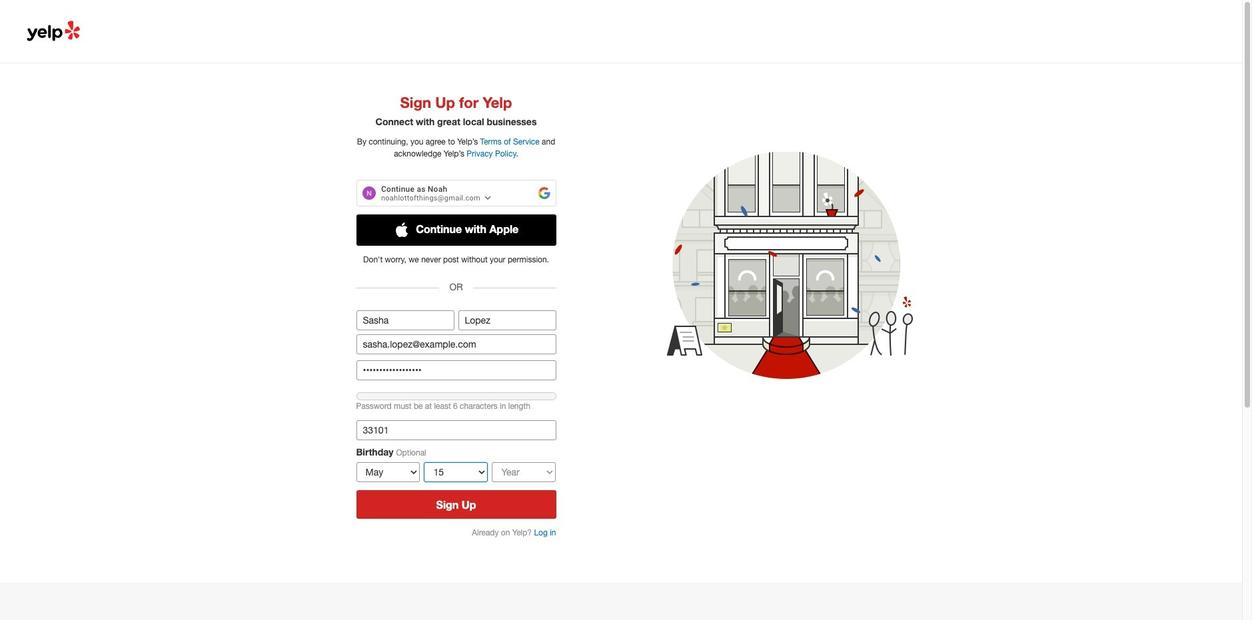 Task type: vqa. For each thing, say whether or not it's contained in the screenshot.
the "Smoothies"
no



Task type: describe. For each thing, give the bounding box(es) containing it.
ZIP Code text field
[[356, 421, 556, 441]]

Last Name text field
[[458, 311, 556, 331]]

Password password field
[[356, 361, 556, 381]]



Task type: locate. For each thing, give the bounding box(es) containing it.
Email email field
[[356, 335, 556, 355]]

First Name text field
[[356, 311, 454, 331]]



